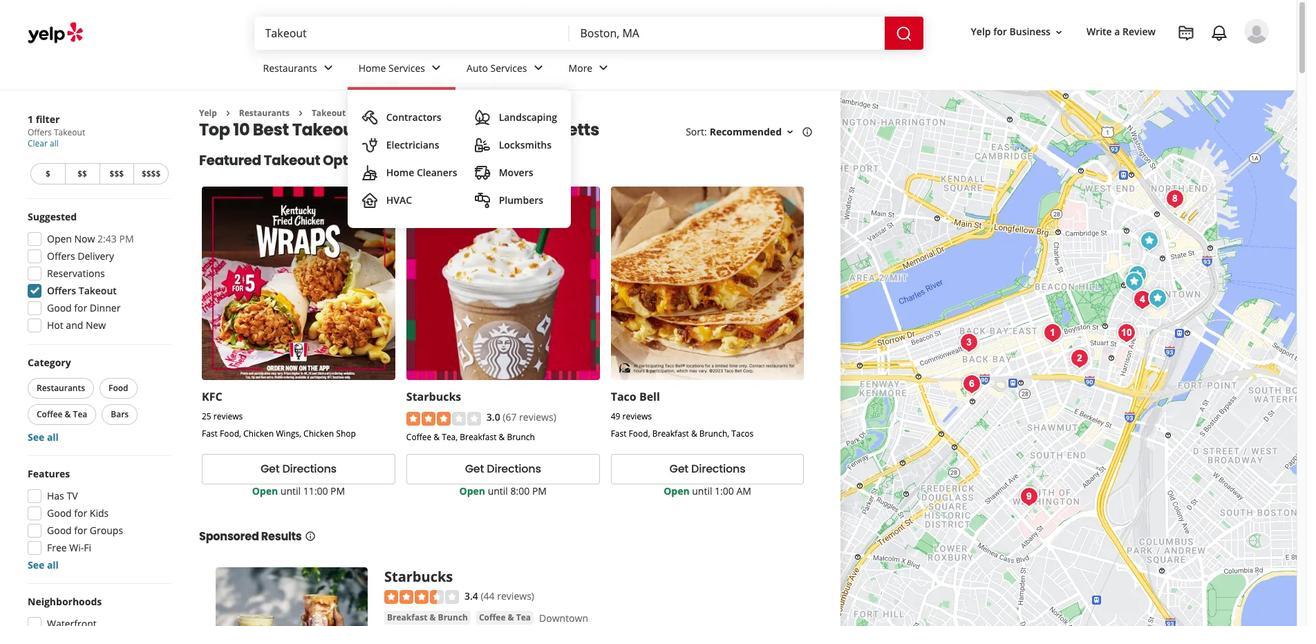 Task type: describe. For each thing, give the bounding box(es) containing it.
$$
[[78, 168, 87, 180]]

fast inside "taco bell 49 reviews fast food, breakfast & brunch, tacos"
[[611, 428, 627, 440]]

takeout up "options"
[[292, 119, 360, 141]]

bell
[[640, 390, 660, 405]]

a
[[1115, 25, 1121, 38]]

24 moving v2 image
[[474, 165, 491, 181]]

pm for kfc
[[331, 485, 345, 498]]

24 chevron down v2 image for restaurants
[[320, 60, 337, 76]]

directions for kfc
[[282, 461, 337, 477]]

contractors link
[[356, 104, 463, 131]]

$$$ button
[[99, 163, 134, 185]]

(44
[[481, 590, 495, 603]]

16 info v2 image
[[305, 531, 316, 542]]

search image
[[896, 25, 913, 42]]

home services link
[[348, 50, 456, 90]]

Near text field
[[581, 26, 874, 41]]

10
[[233, 119, 250, 141]]

featured takeout options
[[199, 151, 377, 170]]

0 vertical spatial coffee & tea button
[[28, 405, 96, 425]]

reviews) for 3.4 (44 reviews)
[[497, 590, 535, 603]]

offers for offers takeout
[[47, 284, 76, 297]]

until for taco bell
[[692, 485, 713, 498]]

until for starbucks
[[488, 485, 508, 498]]

open until 1:00 am
[[664, 485, 752, 498]]

wow tikka image
[[817, 404, 845, 431]]

directions for taco
[[692, 461, 746, 477]]

$
[[46, 168, 50, 180]]

yelp for yelp for business
[[971, 25, 991, 38]]

24 contractor v2 image
[[362, 109, 378, 126]]

breakfast & brunch button
[[385, 611, 471, 625]]

$$$$
[[142, 168, 161, 180]]

restaurants inside business categories element
[[263, 61, 317, 74]]

filter
[[36, 113, 60, 126]]

boston,
[[407, 119, 469, 141]]

and
[[66, 319, 83, 332]]

yelp for business
[[971, 25, 1051, 38]]

downtown
[[539, 612, 589, 625]]

home services
[[359, 61, 425, 74]]

get directions link for taco bell
[[611, 454, 805, 485]]

landscaping
[[499, 111, 558, 124]]

locksmiths
[[499, 138, 552, 151]]

food button
[[100, 378, 137, 399]]

& down the 3.4 (44 reviews)
[[508, 612, 514, 624]]

1 horizontal spatial breakfast
[[460, 431, 497, 443]]

all for category
[[47, 431, 59, 444]]

pm for starbucks
[[532, 485, 547, 498]]

groups
[[90, 524, 123, 537]]

yelp for yelp "link" at the left top of the page
[[199, 107, 217, 119]]

top
[[199, 119, 230, 141]]

get for starbucks
[[465, 461, 484, 477]]

has tv
[[47, 490, 78, 503]]

24 chevron down v2 image for auto services
[[530, 60, 547, 76]]

open inside group
[[47, 232, 72, 246]]

results
[[261, 529, 302, 545]]

menu inside business categories element
[[348, 90, 571, 228]]

offers delivery
[[47, 250, 114, 263]]

& inside group
[[65, 409, 71, 421]]

24 heating cooling v2 image
[[362, 192, 378, 209]]

24 electrician v2 image
[[362, 137, 378, 154]]

restaurants inside button
[[37, 382, 85, 394]]

starbucks for topmost starbucks link
[[407, 390, 461, 405]]

wi-
[[69, 542, 84, 555]]

kfc
[[202, 390, 222, 405]]

0 horizontal spatial coffee
[[37, 409, 63, 421]]

write
[[1087, 25, 1113, 38]]

16 chevron right v2 image
[[223, 108, 234, 119]]

24 chevron down v2 image for home services
[[428, 60, 445, 76]]

auto services link
[[456, 50, 558, 90]]

tacos
[[732, 428, 754, 440]]

electricians
[[386, 138, 440, 151]]

clear all link
[[28, 138, 59, 149]]

get for kfc
[[261, 461, 280, 477]]

open for starbucks
[[460, 485, 486, 498]]

24 landscaping v2 image
[[474, 109, 491, 126]]

good for good for dinner
[[47, 302, 72, 315]]

tv
[[67, 490, 78, 503]]

1 vertical spatial coffee & tea
[[479, 612, 531, 624]]

1 vertical spatial starbucks link
[[385, 568, 453, 586]]

pressed cafe image
[[959, 370, 986, 398]]

bars button
[[102, 405, 138, 425]]

plumbers link
[[469, 187, 563, 214]]

now
[[74, 232, 95, 246]]

24 chevron down v2 image for more
[[596, 60, 612, 76]]

taco bell link
[[611, 390, 660, 405]]

reviews) for 3.0 (67 reviews)
[[519, 411, 557, 424]]

yelp for business button
[[966, 20, 1071, 45]]

8:00
[[511, 485, 530, 498]]

none field near
[[581, 26, 874, 41]]

lotus test kitchen image
[[1129, 286, 1157, 314]]

food, inside "taco bell 49 reviews fast food, breakfast & brunch, tacos"
[[629, 428, 651, 440]]

get directions link for kfc
[[202, 454, 395, 485]]

kids
[[90, 507, 109, 520]]

recommended button
[[710, 125, 796, 139]]

$$$
[[110, 168, 124, 180]]

tea for the top coffee & tea button
[[73, 409, 87, 421]]

hot
[[47, 319, 63, 332]]

takeout down 'best'
[[264, 151, 320, 170]]

sort:
[[686, 125, 707, 139]]

Find text field
[[265, 26, 558, 41]]

tea for right coffee & tea button
[[516, 612, 531, 624]]

kfc link
[[202, 390, 222, 405]]

more
[[569, 61, 593, 74]]

takeout right 16 chevron right v2 image
[[312, 107, 346, 119]]

49
[[611, 411, 621, 423]]

sponsored
[[199, 529, 259, 545]]

movers
[[499, 166, 534, 179]]

3.4
[[465, 590, 478, 603]]

good for good for groups
[[47, 524, 72, 537]]

& down the (67
[[499, 431, 505, 443]]

pauli's image
[[1162, 185, 1190, 213]]

24 plumbers v2 image
[[474, 192, 491, 209]]

cleaners
[[417, 166, 458, 179]]

plumbers
[[499, 194, 544, 207]]

none field find
[[265, 26, 558, 41]]

home cleaners link
[[356, 159, 463, 187]]

get directions link for starbucks
[[407, 454, 600, 485]]

contractors
[[386, 111, 442, 124]]

yelp link
[[199, 107, 217, 119]]

2 directions from the left
[[487, 461, 541, 477]]

takeout inside 1 filter offers takeout clear all
[[54, 127, 85, 138]]

reviews inside "kfc 25 reviews fast food, chicken wings, chicken shop"
[[214, 411, 243, 423]]

open now 2:43 pm
[[47, 232, 134, 246]]

electricians link
[[356, 131, 463, 159]]

near
[[364, 119, 404, 141]]

landscaping link
[[469, 104, 563, 131]]

sponsored results
[[199, 529, 302, 545]]

business categories element
[[252, 50, 1270, 228]]

map region
[[793, 84, 1308, 627]]

group containing category
[[25, 356, 172, 445]]

see all for features
[[28, 559, 59, 572]]

locksmiths link
[[469, 131, 563, 159]]

mike & patty's - boston image
[[1066, 345, 1094, 372]]

$ button
[[30, 163, 65, 185]]

kfc 25 reviews fast food, chicken wings, chicken shop
[[202, 390, 356, 440]]

get for taco bell
[[670, 461, 689, 477]]

16 info v2 image
[[802, 127, 813, 138]]

open until 8:00 pm
[[460, 485, 547, 498]]

3.4 (44 reviews)
[[465, 590, 535, 603]]

brunch,
[[700, 428, 730, 440]]



Task type: vqa. For each thing, say whether or not it's contained in the screenshot.
1 filter offers takeout clear all
yes



Task type: locate. For each thing, give the bounding box(es) containing it.
see all button for features
[[28, 559, 59, 572]]

home up 24 contractor v2 image
[[359, 61, 386, 74]]

2 chicken from the left
[[304, 428, 334, 440]]

brunch down 3.0 (67 reviews)
[[507, 431, 535, 443]]

0 vertical spatial starbucks
[[407, 390, 461, 405]]

for for business
[[994, 25, 1008, 38]]

for
[[994, 25, 1008, 38], [74, 302, 87, 315], [74, 507, 87, 520], [74, 524, 87, 537]]

3 directions from the left
[[692, 461, 746, 477]]

taco bell 49 reviews fast food, breakfast & brunch, tacos
[[611, 390, 754, 440]]

1 vertical spatial see all
[[28, 559, 59, 572]]

2 get from the left
[[465, 461, 484, 477]]

starbucks for bottom starbucks link
[[385, 568, 453, 586]]

coffee & tea button down restaurants button
[[28, 405, 96, 425]]

hot and new
[[47, 319, 106, 332]]

good up free
[[47, 524, 72, 537]]

16 chevron down v2 image for yelp for business
[[1054, 27, 1065, 38]]

16 chevron right v2 image
[[295, 108, 306, 119]]

24 chevron down v2 image up takeout 'link' at top left
[[320, 60, 337, 76]]

1 horizontal spatial 24 chevron down v2 image
[[530, 60, 547, 76]]

features
[[28, 468, 70, 481]]

1 get directions from the left
[[261, 461, 337, 477]]

2 24 chevron down v2 image from the left
[[530, 60, 547, 76]]

coffee down 3 star rating image
[[407, 431, 432, 443]]

1 see all button from the top
[[28, 431, 59, 444]]

3 get directions link from the left
[[611, 454, 805, 485]]

starbucks image up moon & flower house -boston image
[[1121, 268, 1149, 296]]

for down offers takeout on the left top of the page
[[74, 302, 87, 315]]

1 vertical spatial offers
[[47, 250, 75, 263]]

1 horizontal spatial 24 chevron down v2 image
[[596, 60, 612, 76]]

2 horizontal spatial get directions link
[[611, 454, 805, 485]]

1 good from the top
[[47, 302, 72, 315]]

16 chevron down v2 image for recommended
[[785, 127, 796, 138]]

2 horizontal spatial directions
[[692, 461, 746, 477]]

notifications image
[[1212, 25, 1228, 41]]

2 vertical spatial offers
[[47, 284, 76, 297]]

1 chicken from the left
[[243, 428, 274, 440]]

1 horizontal spatial brunch
[[507, 431, 535, 443]]

coffee & tea, breakfast & brunch
[[407, 431, 535, 443]]

directions up 1:00
[[692, 461, 746, 477]]

for left business at the top of page
[[994, 25, 1008, 38]]

1 get from the left
[[261, 461, 280, 477]]

& inside button
[[430, 612, 436, 624]]

food, down kfc
[[220, 428, 241, 440]]

3 get directions from the left
[[670, 461, 746, 477]]

0 vertical spatial see
[[28, 431, 44, 444]]

reviews) up coffee & tea link
[[497, 590, 535, 603]]

coffee down '(44'
[[479, 612, 506, 624]]

get up 'open until 1:00 am'
[[670, 461, 689, 477]]

0 vertical spatial starbucks link
[[407, 390, 461, 405]]

& down 3.4 star rating image
[[430, 612, 436, 624]]

1 horizontal spatial coffee
[[407, 431, 432, 443]]

until left '8:00'
[[488, 485, 508, 498]]

good for dinner
[[47, 302, 121, 315]]

0 vertical spatial restaurants
[[263, 61, 317, 74]]

1 vertical spatial coffee
[[407, 431, 432, 443]]

1 reviews from the left
[[214, 411, 243, 423]]

1 horizontal spatial until
[[488, 485, 508, 498]]

1 horizontal spatial 16 chevron down v2 image
[[1054, 27, 1065, 38]]

1 vertical spatial reviews)
[[497, 590, 535, 603]]

0 horizontal spatial coffee & tea button
[[28, 405, 96, 425]]

for for kids
[[74, 507, 87, 520]]

1 horizontal spatial get
[[465, 461, 484, 477]]

0 horizontal spatial coffee & tea
[[37, 409, 87, 421]]

1 vertical spatial yelp
[[199, 107, 217, 119]]

pm right '8:00'
[[532, 485, 547, 498]]

1 vertical spatial starbucks image
[[1121, 268, 1149, 296]]

see all button up features on the bottom left of page
[[28, 431, 59, 444]]

16 chevron down v2 image inside yelp for business button
[[1054, 27, 1065, 38]]

0 vertical spatial see all
[[28, 431, 59, 444]]

get directions up the open until 11:00 pm on the left of page
[[261, 461, 337, 477]]

until for kfc
[[281, 485, 301, 498]]

24 chevron down v2 image inside auto services 'link'
[[530, 60, 547, 76]]

1 24 chevron down v2 image from the left
[[428, 60, 445, 76]]

1 vertical spatial home
[[386, 166, 414, 179]]

open up sponsored results
[[252, 485, 278, 498]]

good for groups
[[47, 524, 123, 537]]

offers inside 1 filter offers takeout clear all
[[28, 127, 52, 138]]

breakfast down 3.4 star rating image
[[387, 612, 428, 624]]

restaurants right 16 chevron right v2 icon at the top of page
[[239, 107, 290, 119]]

takeout down filter
[[54, 127, 85, 138]]

2 good from the top
[[47, 507, 72, 520]]

options
[[323, 151, 377, 170]]

2 horizontal spatial pm
[[532, 485, 547, 498]]

projects image
[[1179, 25, 1195, 41]]

1 fast from the left
[[202, 428, 218, 440]]

tea inside group
[[73, 409, 87, 421]]

0 horizontal spatial 24 chevron down v2 image
[[320, 60, 337, 76]]

get directions link down wings,
[[202, 454, 395, 485]]

write a review
[[1087, 25, 1156, 38]]

1 horizontal spatial reviews
[[623, 411, 652, 423]]

0 horizontal spatial 24 chevron down v2 image
[[428, 60, 445, 76]]

get directions for starbucks
[[465, 461, 541, 477]]

for for groups
[[74, 524, 87, 537]]

yelp left 16 chevron right v2 icon at the top of page
[[199, 107, 217, 119]]

taco
[[611, 390, 637, 405]]

24 home cleaning v2 image
[[362, 165, 378, 181]]

11:00
[[303, 485, 328, 498]]

0 vertical spatial brunch
[[507, 431, 535, 443]]

2 see all button from the top
[[28, 559, 59, 572]]

& down restaurants button
[[65, 409, 71, 421]]

restaurants
[[263, 61, 317, 74], [239, 107, 290, 119], [37, 382, 85, 394]]

starbucks up 3.4 star rating image
[[385, 568, 453, 586]]

tea,
[[442, 431, 458, 443]]

services inside 'link'
[[491, 61, 527, 74]]

1 see from the top
[[28, 431, 44, 444]]

starbucks link up 3.4 star rating image
[[385, 568, 453, 586]]

breakfast down 3.0
[[460, 431, 497, 443]]

offers down 'reservations'
[[47, 284, 76, 297]]

get directions link down brunch,
[[611, 454, 805, 485]]

$$$$ button
[[134, 163, 169, 185]]

good
[[47, 302, 72, 315], [47, 507, 72, 520], [47, 524, 72, 537]]

1 horizontal spatial coffee & tea
[[479, 612, 531, 624]]

breakfast down bell
[[653, 428, 689, 440]]

2 vertical spatial restaurants
[[37, 382, 85, 394]]

review
[[1123, 25, 1156, 38]]

0 horizontal spatial breakfast
[[387, 612, 428, 624]]

2 horizontal spatial get
[[670, 461, 689, 477]]

group containing features
[[24, 468, 172, 573]]

0 horizontal spatial fast
[[202, 428, 218, 440]]

1 directions from the left
[[282, 461, 337, 477]]

recommended
[[710, 125, 782, 139]]

1 vertical spatial see
[[28, 559, 44, 572]]

0 horizontal spatial reviews
[[214, 411, 243, 423]]

3.4 star rating image
[[385, 591, 459, 605]]

good up hot
[[47, 302, 72, 315]]

services right auto
[[491, 61, 527, 74]]

0 vertical spatial coffee
[[37, 409, 63, 421]]

24 chevron down v2 image
[[320, 60, 337, 76], [596, 60, 612, 76]]

coffee & tea link
[[476, 611, 534, 625]]

2 see all from the top
[[28, 559, 59, 572]]

neighborhoods
[[28, 595, 102, 609]]

2 none field from the left
[[581, 26, 874, 41]]

0 vertical spatial home
[[359, 61, 386, 74]]

all up features on the bottom left of page
[[47, 431, 59, 444]]

1 vertical spatial brunch
[[438, 612, 468, 624]]

$$ button
[[65, 163, 99, 185]]

for down good for kids
[[74, 524, 87, 537]]

0 vertical spatial offers
[[28, 127, 52, 138]]

clear
[[28, 138, 48, 149]]

new
[[86, 319, 106, 332]]

24 chevron down v2 image
[[428, 60, 445, 76], [530, 60, 547, 76]]

reviews) right the (67
[[519, 411, 557, 424]]

breakfast & brunch link
[[385, 611, 471, 625]]

& inside "taco bell 49 reviews fast food, breakfast & brunch, tacos"
[[692, 428, 698, 440]]

fast down 25
[[202, 428, 218, 440]]

restaurants button
[[28, 378, 94, 399]]

None search field
[[254, 17, 926, 50]]

pm right "2:43" at the top
[[119, 232, 134, 246]]

0 vertical spatial starbucks image
[[1136, 227, 1164, 255]]

takeout link
[[312, 107, 346, 119]]

home for home cleaners
[[386, 166, 414, 179]]

restaurants up 16 chevron right v2 image
[[263, 61, 317, 74]]

food, down taco bell link at the bottom
[[629, 428, 651, 440]]

16 chevron down v2 image left 16 info v2 image
[[785, 127, 796, 138]]

0 horizontal spatial none field
[[265, 26, 558, 41]]

reviews down taco bell link at the bottom
[[623, 411, 652, 423]]

1 vertical spatial good
[[47, 507, 72, 520]]

neighborhoods group
[[24, 595, 172, 627]]

offers
[[28, 127, 52, 138], [47, 250, 75, 263], [47, 284, 76, 297]]

2 vertical spatial group
[[24, 468, 172, 573]]

see all button for category
[[28, 431, 59, 444]]

home up hvac
[[386, 166, 414, 179]]

hvac
[[386, 194, 412, 207]]

offers up 'reservations'
[[47, 250, 75, 263]]

1 food, from the left
[[220, 428, 241, 440]]

0 horizontal spatial get
[[261, 461, 280, 477]]

shop
[[336, 428, 356, 440]]

2 horizontal spatial until
[[692, 485, 713, 498]]

1 horizontal spatial get directions link
[[407, 454, 600, 485]]

open left 1:00
[[664, 485, 690, 498]]

top 10 best takeout near boston, massachusetts
[[199, 119, 600, 141]]

24 chevron down v2 image left auto
[[428, 60, 445, 76]]

reviews inside "taco bell 49 reviews fast food, breakfast & brunch, tacos"
[[623, 411, 652, 423]]

all spice image
[[1016, 483, 1044, 511]]

1 until from the left
[[281, 485, 301, 498]]

1 vertical spatial starbucks
[[385, 568, 453, 586]]

reservations
[[47, 267, 105, 280]]

coffee & tea down the 3.4 (44 reviews)
[[479, 612, 531, 624]]

see all button
[[28, 431, 59, 444], [28, 559, 59, 572]]

open
[[47, 232, 72, 246], [252, 485, 278, 498], [460, 485, 486, 498], [664, 485, 690, 498]]

services for home services
[[389, 61, 425, 74]]

for inside button
[[994, 25, 1008, 38]]

reviews
[[214, 411, 243, 423], [623, 411, 652, 423]]

home
[[359, 61, 386, 74], [386, 166, 414, 179]]

get directions
[[261, 461, 337, 477], [465, 461, 541, 477], [670, 461, 746, 477]]

coffee & tea button down the 3.4 (44 reviews)
[[476, 611, 534, 625]]

auto
[[467, 61, 488, 74]]

brad k. image
[[1245, 19, 1270, 44]]

1 horizontal spatial none field
[[581, 26, 874, 41]]

for up good for groups
[[74, 507, 87, 520]]

see all
[[28, 431, 59, 444], [28, 559, 59, 572]]

good for good for kids
[[47, 507, 72, 520]]

chicken left wings,
[[243, 428, 274, 440]]

food,
[[220, 428, 241, 440], [629, 428, 651, 440]]

open for kfc
[[252, 485, 278, 498]]

pm inside group
[[119, 232, 134, 246]]

auto services
[[467, 61, 527, 74]]

2 services from the left
[[491, 61, 527, 74]]

1 horizontal spatial tea
[[516, 612, 531, 624]]

2 see from the top
[[28, 559, 44, 572]]

0 vertical spatial tea
[[73, 409, 87, 421]]

get directions up open until 8:00 pm
[[465, 461, 541, 477]]

1 get directions link from the left
[[202, 454, 395, 485]]

0 vertical spatial yelp
[[971, 25, 991, 38]]

1 filter offers takeout clear all
[[28, 113, 85, 149]]

all down free
[[47, 559, 59, 572]]

taco bell image
[[1145, 285, 1172, 312]]

0 vertical spatial restaurants link
[[252, 50, 348, 90]]

see up features on the bottom left of page
[[28, 431, 44, 444]]

& left tea,
[[434, 431, 440, 443]]

0 horizontal spatial directions
[[282, 461, 337, 477]]

coffee & tea down restaurants button
[[37, 409, 87, 421]]

0 horizontal spatial until
[[281, 485, 301, 498]]

menu containing contractors
[[348, 90, 571, 228]]

0 horizontal spatial food,
[[220, 428, 241, 440]]

get directions up 'open until 1:00 am'
[[670, 461, 746, 477]]

see
[[28, 431, 44, 444], [28, 559, 44, 572]]

0 horizontal spatial get directions link
[[202, 454, 395, 485]]

breakfast
[[653, 428, 689, 440], [460, 431, 497, 443], [387, 612, 428, 624]]

0 horizontal spatial yelp
[[199, 107, 217, 119]]

takeout inside group
[[79, 284, 117, 297]]

tea down the 3.4 (44 reviews)
[[516, 612, 531, 624]]

yelp inside button
[[971, 25, 991, 38]]

tea down restaurants button
[[73, 409, 87, 421]]

bacco's fine foods image
[[1040, 319, 1067, 347]]

1 horizontal spatial directions
[[487, 461, 541, 477]]

2 horizontal spatial coffee
[[479, 612, 506, 624]]

24 chevron down v2 image inside more link
[[596, 60, 612, 76]]

1 vertical spatial restaurants
[[239, 107, 290, 119]]

1 see all from the top
[[28, 431, 59, 444]]

1 vertical spatial all
[[47, 431, 59, 444]]

movers link
[[469, 159, 563, 187]]

1 vertical spatial group
[[25, 356, 172, 445]]

yelp left business at the top of page
[[971, 25, 991, 38]]

1 vertical spatial restaurants link
[[239, 107, 290, 119]]

services
[[389, 61, 425, 74], [491, 61, 527, 74]]

get directions for taco bell
[[670, 461, 746, 477]]

16 chevron down v2 image
[[1054, 27, 1065, 38], [785, 127, 796, 138]]

1 vertical spatial see all button
[[28, 559, 59, 572]]

& left brunch,
[[692, 428, 698, 440]]

coffee down restaurants button
[[37, 409, 63, 421]]

1 horizontal spatial yelp
[[971, 25, 991, 38]]

0 horizontal spatial get directions
[[261, 461, 337, 477]]

24 chevron down v2 image inside restaurants link
[[320, 60, 337, 76]]

0 vertical spatial good
[[47, 302, 72, 315]]

fast inside "kfc 25 reviews fast food, chicken wings, chicken shop"
[[202, 428, 218, 440]]

2 fast from the left
[[611, 428, 627, 440]]

restaurants down category
[[37, 382, 85, 394]]

2:43
[[98, 232, 117, 246]]

2 vertical spatial coffee
[[479, 612, 506, 624]]

get directions link down coffee & tea, breakfast & brunch
[[407, 454, 600, 485]]

business
[[1010, 25, 1051, 38]]

1 24 chevron down v2 image from the left
[[320, 60, 337, 76]]

until left 1:00
[[692, 485, 713, 498]]

open for taco bell
[[664, 485, 690, 498]]

0 horizontal spatial services
[[389, 61, 425, 74]]

starbucks image up the subway icon on the top right
[[1136, 227, 1164, 255]]

0 vertical spatial all
[[50, 138, 59, 149]]

all inside 1 filter offers takeout clear all
[[50, 138, 59, 149]]

open until 11:00 pm
[[252, 485, 345, 498]]

featured
[[199, 151, 261, 170]]

1 services from the left
[[389, 61, 425, 74]]

takeout up dinner
[[79, 284, 117, 297]]

starbucks
[[407, 390, 461, 405], [385, 568, 453, 586]]

write a review link
[[1082, 20, 1162, 45]]

(67
[[503, 411, 517, 424]]

1 horizontal spatial services
[[491, 61, 527, 74]]

takeout
[[312, 107, 346, 119], [292, 119, 360, 141], [54, 127, 85, 138], [264, 151, 320, 170], [79, 284, 117, 297]]

2 get directions link from the left
[[407, 454, 600, 485]]

see all for category
[[28, 431, 59, 444]]

open down suggested
[[47, 232, 72, 246]]

starbucks link up 3 star rating image
[[407, 390, 461, 405]]

1 none field from the left
[[265, 26, 558, 41]]

1 horizontal spatial fast
[[611, 428, 627, 440]]

services for auto services
[[491, 61, 527, 74]]

open left '8:00'
[[460, 485, 486, 498]]

0 vertical spatial see all button
[[28, 431, 59, 444]]

1 horizontal spatial coffee & tea button
[[476, 611, 534, 625]]

directions up '11:00'
[[282, 461, 337, 477]]

user actions element
[[960, 17, 1289, 102]]

free
[[47, 542, 67, 555]]

home cleaners
[[386, 166, 458, 179]]

restaurants link right 16 chevron right v2 icon at the top of page
[[239, 107, 290, 119]]

0 vertical spatial group
[[24, 210, 172, 337]]

1 horizontal spatial pm
[[331, 485, 345, 498]]

offers for offers delivery
[[47, 250, 75, 263]]

3.0 (67 reviews)
[[487, 411, 557, 424]]

subway image
[[1125, 261, 1152, 289]]

reviews)
[[519, 411, 557, 424], [497, 590, 535, 603]]

wings,
[[276, 428, 302, 440]]

0 vertical spatial 16 chevron down v2 image
[[1054, 27, 1065, 38]]

get down coffee & tea, breakfast & brunch
[[465, 461, 484, 477]]

has
[[47, 490, 64, 503]]

group
[[24, 210, 172, 337], [25, 356, 172, 445], [24, 468, 172, 573]]

hvac link
[[356, 187, 463, 214]]

tea inside coffee & tea link
[[516, 612, 531, 624]]

see all button down free
[[28, 559, 59, 572]]

16 chevron down v2 image right business at the top of page
[[1054, 27, 1065, 38]]

0 horizontal spatial chicken
[[243, 428, 274, 440]]

services down find field
[[389, 61, 425, 74]]

coffee & tea inside group
[[37, 409, 87, 421]]

breakfast inside button
[[387, 612, 428, 624]]

24 chevron down v2 image right auto services
[[530, 60, 547, 76]]

2 vertical spatial good
[[47, 524, 72, 537]]

24 chevron down v2 image right more at the left
[[596, 60, 612, 76]]

1 vertical spatial tea
[[516, 612, 531, 624]]

2 reviews from the left
[[623, 411, 652, 423]]

group containing suggested
[[24, 210, 172, 337]]

moon & flower house -boston image
[[1114, 319, 1141, 347]]

free wi-fi
[[47, 542, 91, 555]]

offers takeout
[[47, 284, 117, 297]]

fast down 49
[[611, 428, 627, 440]]

menu
[[348, 90, 571, 228]]

for for dinner
[[74, 302, 87, 315]]

24 locksmith v2 image
[[474, 137, 491, 154]]

restaurants link
[[252, 50, 348, 90], [239, 107, 290, 119]]

brunch inside button
[[438, 612, 468, 624]]

pm right '11:00'
[[331, 485, 345, 498]]

massachusetts
[[472, 119, 600, 141]]

2 24 chevron down v2 image from the left
[[596, 60, 612, 76]]

3 until from the left
[[692, 485, 713, 498]]

good down has tv on the bottom of the page
[[47, 507, 72, 520]]

chicken left shop at bottom left
[[304, 428, 334, 440]]

25
[[202, 411, 211, 423]]

0 horizontal spatial pm
[[119, 232, 134, 246]]

2 until from the left
[[488, 485, 508, 498]]

brunch down 3.4
[[438, 612, 468, 624]]

2 horizontal spatial breakfast
[[653, 428, 689, 440]]

directions up '8:00'
[[487, 461, 541, 477]]

0 vertical spatial coffee & tea
[[37, 409, 87, 421]]

get up the open until 11:00 pm on the left of page
[[261, 461, 280, 477]]

fi
[[84, 542, 91, 555]]

see for category
[[28, 431, 44, 444]]

see all down free
[[28, 559, 59, 572]]

reviews right 25
[[214, 411, 243, 423]]

until left '11:00'
[[281, 485, 301, 498]]

2 vertical spatial all
[[47, 559, 59, 572]]

0 horizontal spatial 16 chevron down v2 image
[[785, 127, 796, 138]]

dinner
[[90, 302, 121, 315]]

0 horizontal spatial brunch
[[438, 612, 468, 624]]

2 get directions from the left
[[465, 461, 541, 477]]

16 chevron down v2 image inside recommended popup button
[[785, 127, 796, 138]]

24 chevron down v2 image inside home services link
[[428, 60, 445, 76]]

home for home services
[[359, 61, 386, 74]]

see up neighborhoods
[[28, 559, 44, 572]]

get directions for kfc
[[261, 461, 337, 477]]

restaurants link up 16 chevron right v2 image
[[252, 50, 348, 90]]

1 horizontal spatial get directions
[[465, 461, 541, 477]]

all for features
[[47, 559, 59, 572]]

offers down filter
[[28, 127, 52, 138]]

see for features
[[28, 559, 44, 572]]

1:00
[[715, 485, 734, 498]]

2 food, from the left
[[629, 428, 651, 440]]

1 vertical spatial coffee & tea button
[[476, 611, 534, 625]]

starbucks up 3 star rating image
[[407, 390, 461, 405]]

3 good from the top
[[47, 524, 72, 537]]

fast
[[202, 428, 218, 440], [611, 428, 627, 440]]

1 horizontal spatial chicken
[[304, 428, 334, 440]]

0 vertical spatial reviews)
[[519, 411, 557, 424]]

1 horizontal spatial food,
[[629, 428, 651, 440]]

2 horizontal spatial get directions
[[670, 461, 746, 477]]

None field
[[265, 26, 558, 41], [581, 26, 874, 41]]

all right clear
[[50, 138, 59, 149]]

0 horizontal spatial tea
[[73, 409, 87, 421]]

starbucks image
[[1136, 227, 1164, 255], [1121, 268, 1149, 296]]

&
[[65, 409, 71, 421], [692, 428, 698, 440], [434, 431, 440, 443], [499, 431, 505, 443], [430, 612, 436, 624], [508, 612, 514, 624]]

breakfast inside "taco bell 49 reviews fast food, breakfast & brunch, tacos"
[[653, 428, 689, 440]]

greco image
[[956, 329, 983, 357]]

3 star rating image
[[407, 412, 481, 426]]

food, inside "kfc 25 reviews fast food, chicken wings, chicken shop"
[[220, 428, 241, 440]]

1 vertical spatial 16 chevron down v2 image
[[785, 127, 796, 138]]

see all up features on the bottom left of page
[[28, 431, 59, 444]]

breakfast & brunch
[[387, 612, 468, 624]]

3 get from the left
[[670, 461, 689, 477]]



